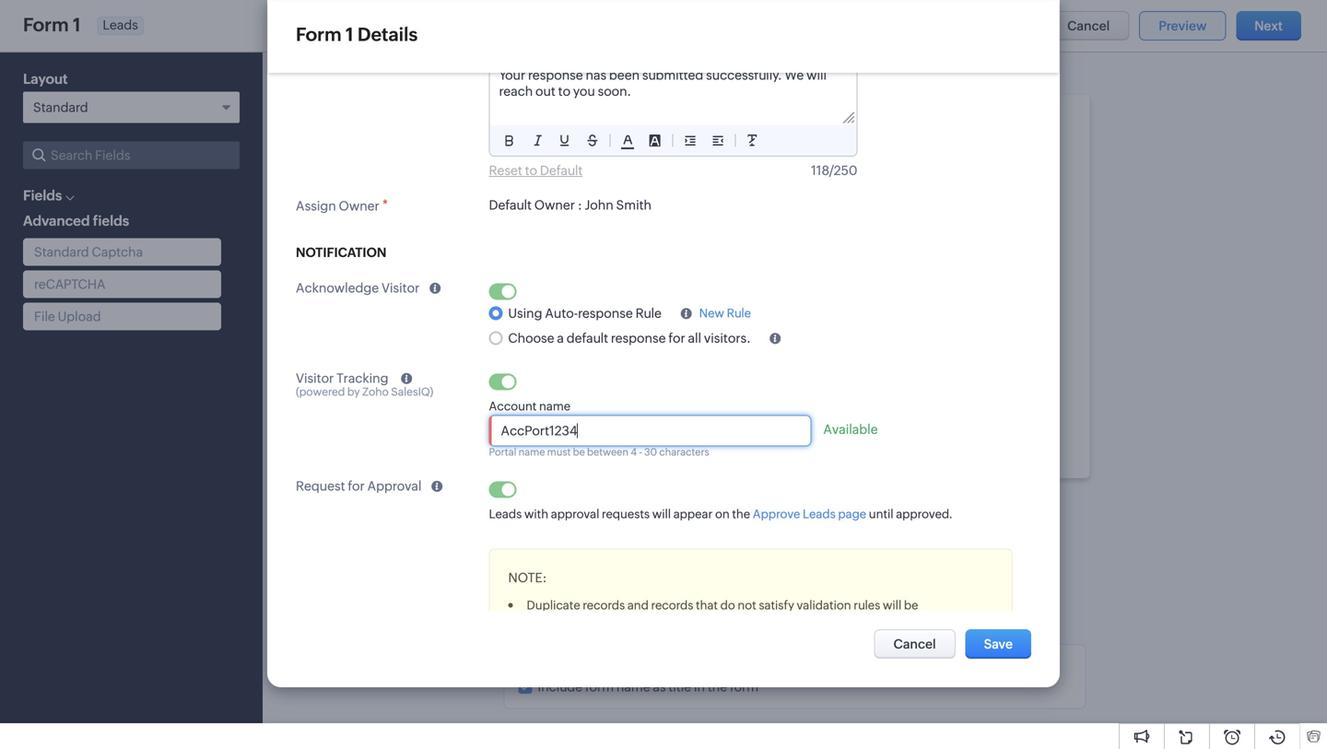 Task type: describe. For each thing, give the bounding box(es) containing it.
that
[[696, 598, 718, 612]]

notification for notification sms
[[44, 301, 115, 316]]

all
[[688, 331, 701, 346]]

new rule
[[699, 306, 751, 320]]

request for approval
[[296, 479, 422, 493]]

zoho
[[362, 386, 389, 398]]

salesiq)
[[391, 386, 433, 398]]

will inside duplicate records and records that do not satisfy validation rules will be automatically sent for manual approval.
[[883, 598, 902, 612]]

default owner : john smith
[[489, 198, 652, 212]]

validation
[[797, 598, 851, 612]]

captcha
[[92, 245, 143, 259]]

must
[[547, 447, 571, 458]]

auto-response rules link
[[382, 72, 523, 88]]

notification for notification
[[296, 245, 386, 260]]

cancel for right cancel button
[[1067, 18, 1110, 33]]

(powered by zoho salesiq)
[[296, 386, 433, 398]]

auto- inside list
[[385, 72, 420, 88]]

(powered
[[296, 386, 345, 398]]

250
[[834, 163, 858, 178]]

has
[[586, 68, 607, 82]]

2 horizontal spatial leads
[[803, 507, 836, 521]]

as
[[653, 680, 666, 694]]

i
[[561, 386, 564, 399]]

until
[[869, 507, 894, 521]]

form 1 details
[[296, 24, 418, 45]]

2 vertical spatial response
[[611, 331, 666, 346]]

first name
[[537, 173, 591, 186]]

your
[[499, 68, 526, 82]]

for inside duplicate records and records that do not satisfy validation rules will be automatically sent for manual approval.
[[631, 616, 646, 630]]

email link
[[44, 269, 77, 288]]

webforms link
[[282, 72, 354, 88]]

privacy
[[629, 386, 665, 399]]

tracking
[[337, 371, 389, 386]]

0 horizontal spatial visitor
[[296, 371, 334, 386]]

be inside duplicate records and records that do not satisfy validation rules will be automatically sent for manual approval.
[[904, 598, 918, 612]]

will inside 'your response has been submitted successfully. we will reach out to you soon.'
[[807, 68, 827, 82]]

1 vertical spatial response
[[578, 306, 633, 321]]

request
[[296, 479, 345, 493]]

sent
[[604, 616, 628, 630]]

preview
[[1159, 18, 1207, 33]]

approve leads page link
[[753, 507, 866, 521]]

automatically
[[527, 616, 602, 630]]

visitor tracking
[[296, 371, 389, 386]]

save
[[984, 637, 1013, 651]]

account
[[489, 400, 537, 413]]

choose
[[508, 331, 554, 346]]

approval.
[[693, 616, 745, 630]]

do
[[720, 598, 735, 612]]

out
[[535, 84, 556, 98]]

your response has been submitted successfully. we will reach out to you soon.
[[499, 68, 829, 98]]

duplicate records and records that do not satisfy validation rules will be automatically sent for manual approval.
[[527, 598, 918, 630]]

terms
[[722, 386, 752, 399]]

2 horizontal spatial the
[[732, 507, 750, 521]]

smith
[[616, 198, 652, 212]]

choose a default response for all visitors.
[[508, 331, 751, 346]]

0 horizontal spatial the
[[610, 386, 626, 399]]

approve
[[753, 507, 800, 521]]

Enter Form Name text field
[[23, 14, 90, 36]]

we
[[785, 68, 804, 82]]

acknowledge
[[296, 281, 379, 295]]

page
[[838, 507, 866, 521]]

1 horizontal spatial and
[[701, 386, 719, 399]]

default
[[489, 198, 532, 212]]

you
[[573, 84, 595, 98]]

new rule link
[[699, 306, 751, 320]]

rules
[[854, 598, 880, 612]]

crm link
[[15, 13, 82, 32]]

note:
[[508, 570, 547, 585]]

reach
[[499, 84, 533, 98]]

0 vertical spatial *
[[584, 129, 589, 141]]

0 horizontal spatial be
[[573, 447, 585, 458]]

acknowledge visitor
[[296, 281, 420, 295]]

notification sms link
[[44, 300, 145, 318]]

setup
[[18, 80, 71, 101]]

leads with approval requests will appear on the approve leads page until approved.
[[489, 507, 953, 521]]

and inside duplicate records and records that do not satisfy validation rules will be automatically sent for manual approval.
[[627, 598, 649, 612]]

4
[[631, 447, 637, 458]]

john
[[585, 198, 614, 212]]

assign
[[296, 198, 336, 213]]

visitors.
[[704, 331, 751, 346]]

approval
[[367, 479, 422, 493]]

accounts link
[[304, 0, 391, 45]]

next
[[1255, 18, 1283, 33]]

title
[[669, 680, 691, 694]]

using auto-response rule
[[508, 306, 662, 321]]

not
[[738, 598, 756, 612]]

home link
[[89, 0, 155, 45]]

deals
[[406, 15, 439, 30]]

owner for :
[[534, 198, 575, 212]]

company
[[537, 129, 584, 141]]

sms
[[117, 301, 145, 316]]

2 horizontal spatial for
[[669, 331, 685, 346]]

1 horizontal spatial cancel button
[[1048, 11, 1129, 41]]

default
[[567, 331, 608, 346]]

available
[[823, 422, 878, 437]]

owner for *
[[339, 198, 380, 213]]

deals link
[[391, 0, 453, 45]]

0 horizontal spatial will
[[652, 507, 671, 521]]

save button
[[966, 629, 1031, 659]]

name
[[561, 173, 591, 186]]

Search Fields text field
[[23, 141, 240, 169]]



Task type: locate. For each thing, give the bounding box(es) containing it.
0 vertical spatial the
[[610, 386, 626, 399]]

company *
[[537, 129, 589, 141]]

response
[[420, 72, 483, 88]]

policy
[[668, 386, 698, 399]]

response inside 'your response has been submitted successfully. we will reach out to you soon.'
[[528, 68, 583, 82]]

new
[[699, 306, 724, 320]]

1 horizontal spatial form
[[730, 680, 759, 694]]

assign owner *
[[296, 197, 388, 213]]

preview button
[[1139, 11, 1226, 41]]

records up manual
[[651, 598, 693, 612]]

will right we
[[807, 68, 827, 82]]

1 records from the left
[[583, 598, 625, 612]]

*
[[584, 129, 589, 141], [382, 197, 388, 212]]

the left privacy
[[610, 386, 626, 399]]

leads left with
[[489, 507, 522, 521]]

1 vertical spatial the
[[732, 507, 750, 521]]

cancel
[[1067, 18, 1110, 33], [894, 637, 936, 651]]

0 horizontal spatial form
[[585, 680, 614, 694]]

118
[[811, 163, 829, 178]]

0 vertical spatial to
[[558, 84, 571, 98]]

1
[[346, 24, 353, 45]]

0 horizontal spatial cancel
[[894, 637, 936, 651]]

accounts
[[319, 15, 376, 30]]

1 horizontal spatial leads
[[489, 507, 522, 521]]

service.
[[768, 386, 808, 399]]

for
[[669, 331, 685, 346], [348, 479, 365, 493], [631, 616, 646, 630]]

portal
[[489, 447, 516, 458]]

0 horizontal spatial for
[[348, 479, 365, 493]]

2 vertical spatial the
[[708, 680, 727, 694]]

logo image
[[15, 15, 37, 30]]

appear
[[673, 507, 713, 521]]

1 vertical spatial name
[[519, 447, 545, 458]]

by
[[347, 386, 360, 398]]

auto- down details
[[385, 72, 420, 88]]

1 horizontal spatial *
[[584, 129, 589, 141]]

0 horizontal spatial cancel button
[[874, 629, 956, 659]]

owner left :
[[534, 198, 575, 212]]

characters
[[659, 447, 709, 458]]

0 vertical spatial response
[[528, 68, 583, 82]]

crm
[[44, 13, 82, 32]]

approved.
[[896, 507, 953, 521]]

visitor left by
[[296, 371, 334, 386]]

contacts link
[[220, 0, 304, 45]]

be right must
[[573, 447, 585, 458]]

0 vertical spatial will
[[807, 68, 827, 82]]

1 vertical spatial visitor
[[296, 371, 334, 386]]

email
[[44, 271, 77, 286]]

1 horizontal spatial rule
[[727, 306, 751, 320]]

soon.
[[598, 84, 631, 98]]

to right out
[[558, 84, 571, 98]]

the right in
[[708, 680, 727, 694]]

be
[[573, 447, 585, 458], [904, 598, 918, 612]]

0 vertical spatial cancel
[[1067, 18, 1110, 33]]

name down i
[[539, 400, 571, 413]]

1 horizontal spatial will
[[807, 68, 827, 82]]

approval
[[551, 507, 599, 521]]

1 horizontal spatial records
[[651, 598, 693, 612]]

0 vertical spatial be
[[573, 447, 585, 458]]

reset button
[[805, 418, 878, 448]]

1 vertical spatial *
[[382, 197, 388, 212]]

2 vertical spatial for
[[631, 616, 646, 630]]

notification
[[296, 245, 386, 260], [44, 301, 115, 316]]

list containing webforms
[[268, 60, 537, 100]]

1 horizontal spatial auto-
[[545, 306, 578, 321]]

1 vertical spatial cancel button
[[874, 629, 956, 659]]

layout
[[23, 71, 68, 87]]

submitted
[[642, 68, 703, 82]]

name for account
[[539, 400, 571, 413]]

the
[[610, 386, 626, 399], [732, 507, 750, 521], [708, 680, 727, 694]]

and
[[701, 386, 719, 399], [627, 598, 649, 612]]

portal name must be between 4 - 30 characters
[[489, 447, 709, 458]]

0 vertical spatial cancel button
[[1048, 11, 1129, 41]]

to inside 'your response has been submitted successfully. we will reach out to you soon.'
[[558, 84, 571, 98]]

0 horizontal spatial notification
[[44, 301, 115, 316]]

1 vertical spatial be
[[904, 598, 918, 612]]

2 vertical spatial name
[[616, 680, 650, 694]]

include form name as title in the form
[[538, 680, 759, 694]]

1 horizontal spatial cancel
[[1067, 18, 1110, 33]]

standard
[[34, 245, 89, 259]]

notification up acknowledge
[[296, 245, 386, 260]]

to right agree
[[598, 386, 607, 399]]

next button
[[1236, 11, 1301, 41]]

2 records from the left
[[651, 598, 693, 612]]

successfully.
[[706, 68, 782, 82]]

0 horizontal spatial owner
[[339, 198, 380, 213]]

will left appear
[[652, 507, 671, 521]]

0 horizontal spatial auto-
[[385, 72, 420, 88]]

name left must
[[519, 447, 545, 458]]

contacts
[[235, 15, 289, 30]]

0 horizontal spatial to
[[558, 84, 571, 98]]

0 vertical spatial name
[[539, 400, 571, 413]]

* down you
[[584, 129, 589, 141]]

auto-response rules
[[385, 72, 521, 88]]

details
[[358, 24, 418, 45]]

for left all
[[669, 331, 685, 346]]

will right rules
[[883, 598, 902, 612]]

requests
[[602, 507, 650, 521]]

notification sms
[[44, 301, 145, 316]]

the right the on at the right
[[732, 507, 750, 521]]

1 horizontal spatial to
[[598, 386, 607, 399]]

list
[[268, 60, 537, 100]]

2 vertical spatial will
[[883, 598, 902, 612]]

owner inside assign owner *
[[339, 198, 380, 213]]

account name
[[489, 400, 571, 413]]

response
[[528, 68, 583, 82], [578, 306, 633, 321], [611, 331, 666, 346]]

response right default
[[611, 331, 666, 346]]

1 vertical spatial notification
[[44, 301, 115, 316]]

channels region
[[0, 264, 240, 385]]

None text field
[[490, 416, 811, 446]]

agree
[[567, 386, 595, 399]]

response up default
[[578, 306, 633, 321]]

rule right new
[[727, 306, 751, 320]]

0 horizontal spatial and
[[627, 598, 649, 612]]

0 vertical spatial notification
[[296, 245, 386, 260]]

a
[[557, 331, 564, 346]]

30
[[644, 447, 657, 458]]

118 / 250
[[811, 163, 858, 178]]

1 horizontal spatial owner
[[534, 198, 575, 212]]

home
[[104, 15, 140, 30]]

rule up choose a default response for all visitors.
[[636, 306, 662, 321]]

1 horizontal spatial the
[[708, 680, 727, 694]]

0 horizontal spatial records
[[583, 598, 625, 612]]

0 vertical spatial auto-
[[385, 72, 420, 88]]

cancel for cancel button to the left
[[894, 637, 936, 651]]

1 vertical spatial auto-
[[545, 306, 578, 321]]

0 vertical spatial for
[[669, 331, 685, 346]]

auto- up a
[[545, 306, 578, 321]]

2 horizontal spatial will
[[883, 598, 902, 612]]

1 horizontal spatial visitor
[[382, 281, 420, 295]]

webforms
[[285, 72, 352, 88]]

rule
[[636, 306, 662, 321], [727, 306, 751, 320]]

1 vertical spatial will
[[652, 507, 671, 521]]

be right rules
[[904, 598, 918, 612]]

form right the include
[[585, 680, 614, 694]]

1 horizontal spatial notification
[[296, 245, 386, 260]]

manual
[[649, 616, 690, 630]]

leads for leads
[[103, 18, 138, 32]]

2 form from the left
[[730, 680, 759, 694]]

1 vertical spatial and
[[627, 598, 649, 612]]

name
[[539, 400, 571, 413], [519, 447, 545, 458], [616, 680, 650, 694]]

leads right crm on the left of page
[[103, 18, 138, 32]]

owner
[[534, 198, 575, 212], [339, 198, 380, 213]]

/
[[829, 163, 834, 178]]

of
[[755, 386, 765, 399]]

0 vertical spatial and
[[701, 386, 719, 399]]

reset
[[824, 426, 858, 441]]

leads for leads with approval requests will appear on the approve leads page until approved.
[[489, 507, 522, 521]]

with
[[524, 507, 548, 521]]

name for portal
[[519, 447, 545, 458]]

for right sent
[[631, 616, 646, 630]]

been
[[609, 68, 640, 82]]

0 horizontal spatial leads
[[103, 18, 138, 32]]

1 vertical spatial for
[[348, 479, 365, 493]]

will
[[807, 68, 827, 82], [652, 507, 671, 521], [883, 598, 902, 612]]

* inside assign owner *
[[382, 197, 388, 212]]

1 horizontal spatial be
[[904, 598, 918, 612]]

0 horizontal spatial rule
[[636, 306, 662, 321]]

standard captcha
[[34, 245, 143, 259]]

form right in
[[730, 680, 759, 694]]

for right request
[[348, 479, 365, 493]]

and right policy
[[701, 386, 719, 399]]

name left the as at the bottom of the page
[[616, 680, 650, 694]]

owner right assign
[[339, 198, 380, 213]]

1 vertical spatial to
[[598, 386, 607, 399]]

response up out
[[528, 68, 583, 82]]

1 vertical spatial cancel
[[894, 637, 936, 651]]

channels
[[30, 240, 88, 254]]

on
[[715, 507, 730, 521]]

visitor right acknowledge
[[382, 281, 420, 295]]

0 vertical spatial visitor
[[382, 281, 420, 295]]

industry
[[537, 304, 576, 317]]

0 horizontal spatial *
[[382, 197, 388, 212]]

leads left page at bottom
[[803, 507, 836, 521]]

1 form from the left
[[585, 680, 614, 694]]

and up sent
[[627, 598, 649, 612]]

cancel button
[[1048, 11, 1129, 41], [874, 629, 956, 659]]

notification down email on the left of the page
[[44, 301, 115, 316]]

records
[[583, 598, 625, 612], [651, 598, 693, 612]]

1 horizontal spatial for
[[631, 616, 646, 630]]

notification inside channels region
[[44, 301, 115, 316]]

* right assign
[[382, 197, 388, 212]]

form
[[585, 680, 614, 694], [730, 680, 759, 694]]

records up sent
[[583, 598, 625, 612]]



Task type: vqa. For each thing, say whether or not it's contained in the screenshot.
the bottom $ 45,000.00
no



